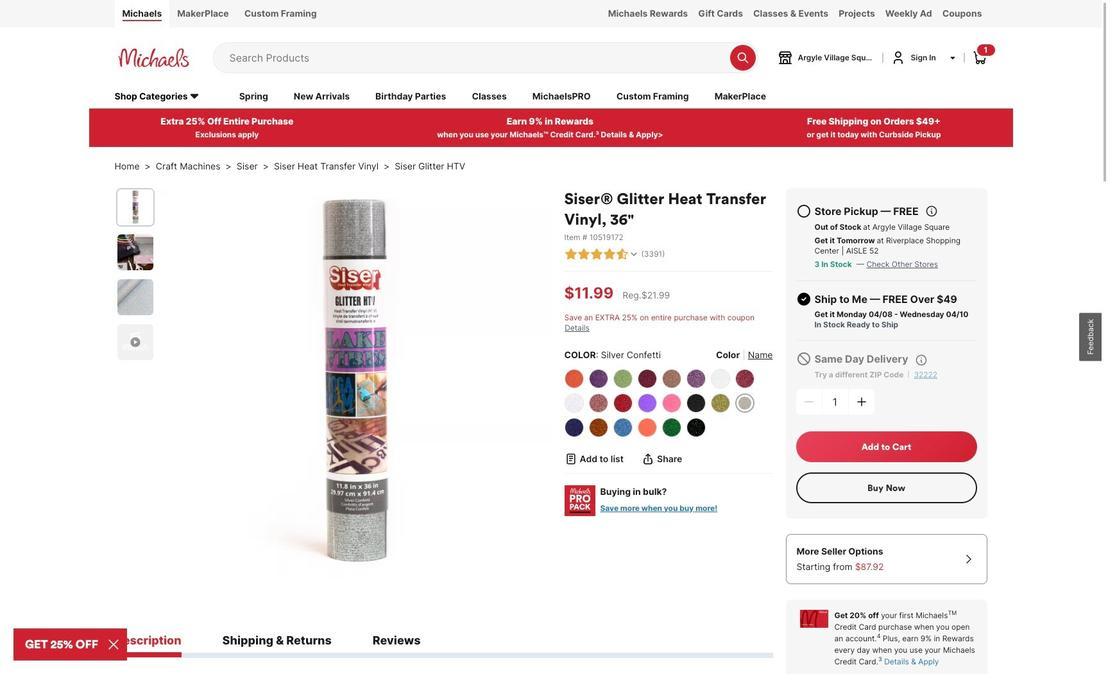 Task type: vqa. For each thing, say whether or not it's contained in the screenshot.
4th pm from right
no



Task type: locate. For each thing, give the bounding box(es) containing it.
copper image
[[590, 418, 608, 436]]

button to increment counter for number stepper image
[[856, 395, 868, 408]]

brown image
[[663, 370, 681, 388]]

tab list
[[115, 634, 773, 658]]

tabler image
[[797, 203, 812, 219], [565, 248, 578, 261], [578, 248, 590, 261], [797, 351, 812, 366], [565, 453, 578, 465]]

plcc card logo image
[[800, 610, 829, 628]]

open samedaydelivery details modal image
[[915, 354, 928, 366]]

siser&#xae; glitter heat transfer vinyl, 36&#x22; image
[[160, 188, 552, 580], [117, 189, 153, 225], [117, 234, 153, 270], [117, 279, 153, 315]]

tabler image
[[926, 205, 939, 218], [590, 248, 603, 261], [603, 248, 616, 261], [616, 248, 629, 261], [629, 249, 639, 259]]

rose gold image
[[590, 394, 608, 412]]

true blue image
[[614, 418, 632, 436]]

neon pink image
[[663, 394, 681, 412]]

burgundy image
[[639, 370, 657, 388]]

Number Stepper text field
[[823, 389, 849, 415]]



Task type: describe. For each thing, give the bounding box(es) containing it.
black image
[[687, 394, 705, 412]]

blush image
[[736, 370, 754, 388]]

white image
[[712, 370, 730, 388]]

ember orange image
[[565, 370, 583, 388]]

lavender image
[[687, 370, 705, 388]]

light green image
[[614, 370, 632, 388]]

search button image
[[737, 51, 750, 64]]

silver confetti image
[[739, 397, 752, 409]]

grass image
[[663, 418, 681, 436]]

purple image
[[590, 370, 608, 388]]

grapefruit image
[[639, 418, 657, 436]]

rainbow white image
[[565, 394, 583, 412]]

galaxy black image
[[687, 418, 705, 436]]

blue image
[[565, 418, 583, 436]]

glitter red image
[[614, 394, 632, 412]]

Search Input field
[[230, 43, 724, 72]]

neon purple image
[[639, 394, 657, 412]]

gold confettti image
[[712, 394, 730, 412]]



